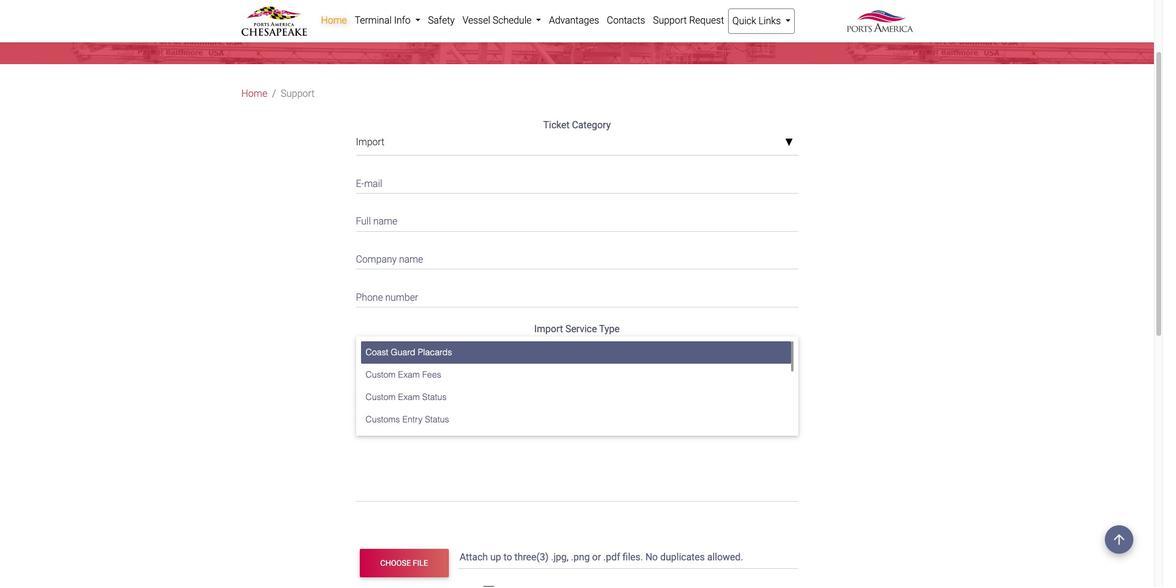 Task type: vqa. For each thing, say whether or not it's contained in the screenshot.
#7 in the right top of the page
no



Task type: locate. For each thing, give the bounding box(es) containing it.
your
[[391, 340, 409, 352], [389, 420, 408, 431]]

status right entry
[[425, 415, 449, 425]]

1 vertical spatial exam
[[398, 392, 420, 402]]

full
[[356, 216, 371, 227]]

exam up customs entry status
[[398, 392, 420, 402]]

1 vertical spatial choose
[[380, 559, 411, 568]]

0 horizontal spatial name
[[373, 216, 397, 227]]

name right full
[[373, 216, 397, 227]]

vessel schedule
[[463, 15, 534, 26]]

exam down coast guard placards
[[398, 370, 420, 380]]

your right coast
[[391, 340, 409, 352]]

1 horizontal spatial home
[[321, 15, 347, 26]]

type
[[599, 323, 620, 335]]

fees
[[422, 370, 441, 380]]

import for import service type
[[534, 323, 563, 335]]

home link
[[317, 8, 351, 33], [241, 87, 267, 101]]

0 vertical spatial choose
[[356, 340, 388, 352]]

specify your issue
[[356, 420, 433, 431]]

specify
[[356, 420, 387, 431]]

1 vertical spatial home
[[241, 88, 267, 100]]

choose
[[356, 340, 388, 352], [380, 559, 411, 568]]

custom for custom exam status
[[366, 392, 396, 402]]

0 vertical spatial custom
[[366, 370, 396, 380]]

0 vertical spatial status
[[422, 392, 447, 402]]

0 horizontal spatial support
[[281, 88, 315, 100]]

choose left guard
[[356, 340, 388, 352]]

0 vertical spatial home link
[[317, 8, 351, 33]]

custom
[[366, 370, 396, 380], [366, 392, 396, 402]]

company name
[[356, 254, 423, 265]]

1 vertical spatial name
[[399, 254, 423, 265]]

0 vertical spatial your
[[391, 340, 409, 352]]

ticket category
[[543, 120, 611, 131]]

Phone number text field
[[356, 284, 798, 308]]

name for full name
[[373, 216, 397, 227]]

1 custom from the top
[[366, 370, 396, 380]]

import left service
[[534, 323, 563, 335]]

0 vertical spatial exam
[[398, 370, 420, 380]]

vessel
[[463, 15, 490, 26]]

2 exam from the top
[[398, 392, 420, 402]]

0 vertical spatial import
[[356, 137, 385, 148]]

bl/container#
[[356, 382, 418, 393]]

1 vertical spatial your
[[389, 420, 408, 431]]

import up the e-mail
[[356, 137, 385, 148]]

exam for status
[[398, 392, 420, 402]]

e-
[[356, 178, 364, 189]]

1 horizontal spatial name
[[399, 254, 423, 265]]

1 vertical spatial status
[[425, 415, 449, 425]]

custom exam fees
[[366, 370, 441, 380]]

support inside support request link
[[653, 15, 687, 26]]

safety link
[[424, 8, 459, 33]]

terminal
[[355, 15, 392, 26]]

Company name text field
[[356, 246, 798, 270]]

name right 'company'
[[399, 254, 423, 265]]

1 vertical spatial support
[[281, 88, 315, 100]]

exam
[[398, 370, 420, 380], [398, 392, 420, 402]]

1 exam from the top
[[398, 370, 420, 380]]

coast
[[366, 348, 388, 357]]

2 custom from the top
[[366, 392, 396, 402]]

your left issue
[[389, 420, 408, 431]]

service
[[565, 323, 597, 335]]

your for specify
[[389, 420, 408, 431]]

0 vertical spatial support
[[653, 15, 687, 26]]

name
[[373, 216, 397, 227], [399, 254, 423, 265]]

contacts link
[[603, 8, 649, 33]]

support
[[653, 15, 687, 26], [281, 88, 315, 100]]

1 horizontal spatial support
[[653, 15, 687, 26]]

status down the fees
[[422, 392, 447, 402]]

1 vertical spatial import
[[534, 323, 563, 335]]

Specify your issue text field
[[356, 412, 798, 502]]

quick
[[733, 15, 756, 27]]

choose left file
[[380, 559, 411, 568]]

choose file
[[380, 559, 428, 568]]

Attach up to three(3) .jpg, .png or .pdf files. No duplicates allowed. text field
[[458, 546, 801, 570]]

quick links
[[733, 15, 783, 27]]

custom up bl/container#
[[366, 370, 396, 380]]

info
[[394, 15, 411, 26]]

import
[[356, 137, 385, 148], [534, 323, 563, 335]]

mail
[[364, 178, 382, 189]]

guard
[[391, 348, 415, 357]]

file
[[413, 559, 428, 568]]

0 vertical spatial home
[[321, 15, 347, 26]]

safety
[[428, 15, 455, 26]]

custom for custom exam fees
[[366, 370, 396, 380]]

1 horizontal spatial import
[[534, 323, 563, 335]]

option
[[412, 340, 438, 352]]

phone number
[[356, 292, 418, 303]]

customs
[[366, 415, 400, 425]]

1 vertical spatial custom
[[366, 392, 396, 402]]

0 horizontal spatial import
[[356, 137, 385, 148]]

0 horizontal spatial home link
[[241, 87, 267, 101]]

status
[[422, 392, 447, 402], [425, 415, 449, 425]]

placards
[[418, 348, 452, 357]]

1 vertical spatial home link
[[241, 87, 267, 101]]

custom up the customs
[[366, 392, 396, 402]]

choose for choose your option
[[356, 340, 388, 352]]

custom exam status
[[366, 392, 447, 402]]

ticket
[[543, 120, 570, 131]]

0 vertical spatial name
[[373, 216, 397, 227]]

home
[[321, 15, 347, 26], [241, 88, 267, 100]]



Task type: describe. For each thing, give the bounding box(es) containing it.
schedule
[[493, 15, 532, 26]]

your for choose
[[391, 340, 409, 352]]

import service type
[[534, 323, 620, 335]]

quick links link
[[728, 8, 795, 34]]

e-mail
[[356, 178, 382, 189]]

advantages link
[[545, 8, 603, 33]]

import for import
[[356, 137, 385, 148]]

1 horizontal spatial home link
[[317, 8, 351, 33]]

go to top image
[[1105, 526, 1134, 554]]

status for customs entry status
[[425, 415, 449, 425]]

number
[[385, 292, 418, 303]]

0 horizontal spatial home
[[241, 88, 267, 100]]

category
[[572, 120, 611, 131]]

entry
[[402, 415, 422, 425]]

choose for choose file
[[380, 559, 411, 568]]

issue
[[410, 420, 433, 431]]

request
[[689, 15, 724, 26]]

company
[[356, 254, 397, 265]]

phone
[[356, 292, 383, 303]]

Full name text field
[[356, 208, 798, 232]]

BL/Container# text field
[[356, 374, 798, 398]]

exam for fees
[[398, 370, 420, 380]]

links
[[759, 15, 781, 27]]

customs entry status
[[366, 415, 449, 425]]

support request
[[653, 15, 724, 26]]

support request link
[[649, 8, 728, 33]]

terminal info
[[355, 15, 413, 26]]

full name
[[356, 216, 397, 227]]

E-mail email field
[[356, 170, 798, 194]]

choose your option
[[356, 340, 438, 352]]

▼
[[785, 138, 793, 148]]

terminal info link
[[351, 8, 424, 33]]

contacts
[[607, 15, 645, 26]]

support for support
[[281, 88, 315, 100]]

advantages
[[549, 15, 599, 26]]

coast guard placards
[[366, 348, 452, 357]]

name for company name
[[399, 254, 423, 265]]

vessel schedule link
[[459, 8, 545, 33]]

status for custom exam status
[[422, 392, 447, 402]]

support for support request
[[653, 15, 687, 26]]



